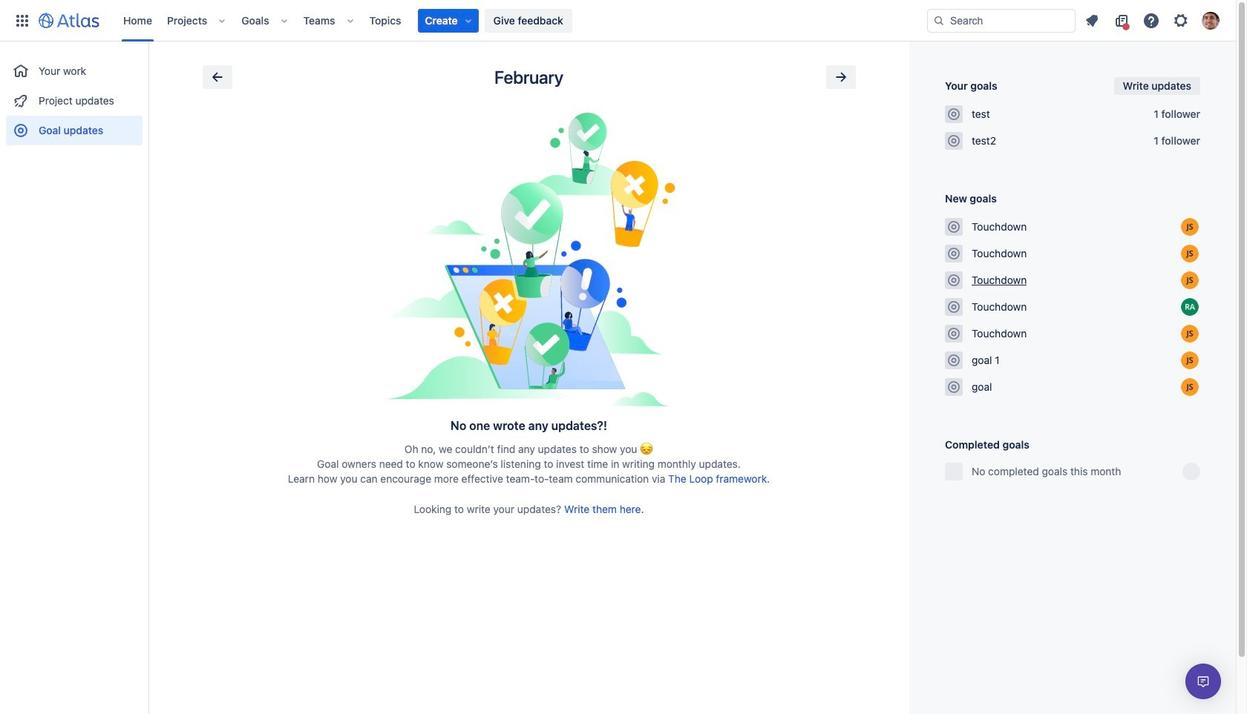 Task type: locate. For each thing, give the bounding box(es) containing it.
group
[[6, 42, 143, 150], [6, 145, 143, 165]]

settings image
[[1172, 12, 1190, 29]]

previous month image
[[208, 68, 226, 86]]

None search field
[[927, 9, 1076, 32]]

Search field
[[927, 9, 1076, 32]]

switch to... image
[[13, 12, 31, 29]]

top element
[[9, 0, 927, 41]]

banner
[[0, 0, 1236, 42]]

open intercom messenger image
[[1194, 673, 1212, 691]]

search image
[[933, 14, 945, 26]]



Task type: vqa. For each thing, say whether or not it's contained in the screenshot.
Set Start date 'icon'
no



Task type: describe. For each thing, give the bounding box(es) containing it.
touchdown image
[[948, 248, 960, 260]]

help image
[[1142, 12, 1160, 29]]

1 group from the top
[[6, 42, 143, 150]]

touchdown image
[[948, 221, 960, 233]]

test2 image
[[948, 135, 960, 147]]

notifications image
[[1083, 12, 1101, 29]]

test image
[[948, 108, 960, 120]]

next month image
[[832, 68, 850, 86]]

account image
[[1202, 12, 1220, 29]]

2 group from the top
[[6, 145, 143, 165]]



